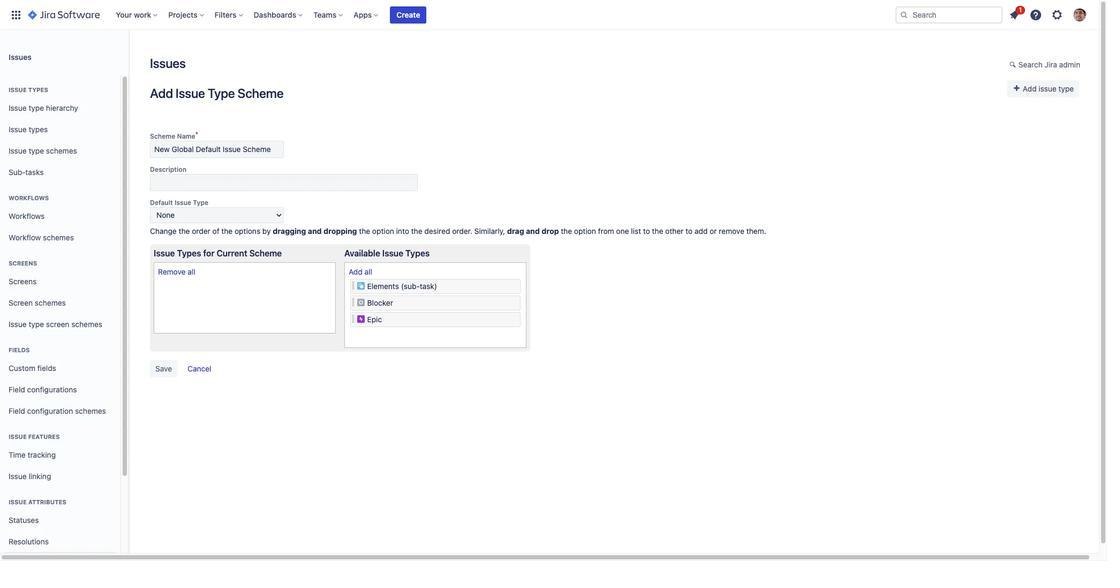 Task type: vqa. For each thing, say whether or not it's contained in the screenshot.
SEARCH JIRA ADMIN Link
yes



Task type: describe. For each thing, give the bounding box(es) containing it.
sidebar navigation image
[[117, 43, 140, 64]]

drag
[[507, 227, 524, 236]]

of
[[212, 227, 219, 236]]

hierarchy
[[46, 103, 78, 112]]

1 and from the left
[[308, 227, 322, 236]]

5 the from the left
[[561, 227, 572, 236]]

order.
[[452, 227, 472, 236]]

elements
[[367, 282, 399, 291]]

admin
[[1059, 60, 1080, 69]]

configurations
[[27, 385, 77, 394]]

2 horizontal spatial types
[[405, 249, 430, 258]]

1 vertical spatial scheme
[[150, 132, 175, 140]]

image image for blocker
[[357, 298, 365, 307]]

2 and from the left
[[526, 227, 540, 236]]

remove
[[158, 267, 186, 276]]

description
[[150, 166, 186, 174]]

schemes inside "link"
[[46, 146, 77, 155]]

dashboards
[[254, 10, 296, 19]]

issue types for current scheme
[[154, 249, 282, 258]]

issue features
[[9, 433, 60, 440]]

or
[[710, 227, 717, 236]]

name
[[177, 132, 195, 140]]

settings image
[[1051, 8, 1064, 21]]

workflow schemes link
[[4, 227, 116, 249]]

issue right the default
[[175, 199, 191, 207]]

schemes right "screen"
[[71, 320, 102, 329]]

appswitcher icon image
[[10, 8, 22, 21]]

issue for issue type schemes
[[9, 146, 27, 155]]

notifications image
[[1008, 8, 1021, 21]]

time tracking link
[[4, 445, 116, 466]]

task)
[[420, 282, 437, 291]]

tasks
[[25, 167, 44, 177]]

statuses link
[[4, 510, 116, 531]]

type for hierarchy
[[29, 103, 44, 112]]

issue attributes
[[9, 499, 66, 506]]

image image for elements
[[357, 282, 365, 290]]

workflow schemes
[[9, 233, 74, 242]]

dashboards button
[[250, 6, 307, 23]]

2 option from the left
[[574, 227, 596, 236]]

issue type screen schemes
[[9, 320, 102, 329]]

field configuration schemes
[[9, 406, 106, 415]]

vgrabber image for epic
[[352, 315, 355, 324]]

1
[[1019, 6, 1022, 14]]

all for issue
[[365, 267, 372, 276]]

statuses
[[9, 516, 39, 525]]

type for schemes
[[29, 146, 44, 155]]

1 to from the left
[[643, 227, 650, 236]]

small image
[[1009, 61, 1018, 69]]

add issue type
[[1021, 84, 1074, 93]]

field configurations
[[9, 385, 77, 394]]

issue types
[[9, 86, 48, 93]]

current
[[217, 249, 247, 258]]

blocker
[[367, 298, 393, 307]]

workflows for workflows group
[[9, 194, 49, 201]]

add all
[[349, 267, 372, 276]]

tracking
[[28, 450, 56, 459]]

schemes inside 'link'
[[43, 233, 74, 242]]

issue for issue type screen schemes
[[9, 320, 27, 329]]

0 horizontal spatial issues
[[9, 52, 32, 61]]

add issue type button
[[1007, 80, 1079, 97]]

issue for issue features
[[9, 433, 27, 440]]

search jira admin link
[[1004, 57, 1086, 74]]

other
[[665, 227, 684, 236]]

banner containing your work
[[0, 0, 1099, 30]]

issue linking link
[[4, 466, 116, 487]]

issue for issue attributes
[[9, 499, 27, 506]]

2 vertical spatial scheme
[[249, 249, 282, 258]]

attributes
[[28, 499, 66, 506]]

resolutions link
[[4, 531, 116, 553]]

teams button
[[310, 6, 347, 23]]

screens group
[[4, 249, 116, 339]]

2 to from the left
[[686, 227, 693, 236]]

list
[[631, 227, 641, 236]]

dropping
[[324, 227, 357, 236]]

field for field configuration schemes
[[9, 406, 25, 415]]

custom fields link
[[4, 358, 116, 379]]

2 the from the left
[[221, 227, 233, 236]]

remove all link
[[158, 267, 195, 276]]

remove all
[[158, 267, 195, 276]]

features
[[28, 433, 60, 440]]

default issue type
[[150, 199, 208, 207]]

type for screen
[[29, 320, 44, 329]]

issue for issue types
[[9, 86, 27, 93]]

by
[[262, 227, 271, 236]]

workflows group
[[4, 183, 116, 252]]

them.
[[746, 227, 766, 236]]

screen schemes
[[9, 298, 66, 307]]

sub-tasks link
[[4, 162, 116, 183]]

issue features group
[[4, 422, 116, 491]]

custom fields
[[9, 363, 56, 373]]

add for add issue type
[[1023, 84, 1037, 93]]

for
[[203, 249, 215, 258]]

epic
[[367, 315, 382, 324]]

1 horizontal spatial issues
[[150, 56, 186, 71]]

search
[[1019, 60, 1043, 69]]

field for field configurations
[[9, 385, 25, 394]]

help image
[[1029, 8, 1042, 21]]

type for add
[[208, 85, 235, 100]]

time tracking
[[9, 450, 56, 459]]

1 the from the left
[[179, 227, 190, 236]]

add for add all
[[349, 267, 362, 276]]

issue types group
[[4, 75, 116, 186]]



Task type: locate. For each thing, give the bounding box(es) containing it.
types inside group
[[28, 86, 48, 93]]

schemes down workflows link
[[43, 233, 74, 242]]

issues
[[9, 52, 32, 61], [150, 56, 186, 71]]

all
[[188, 267, 195, 276], [365, 267, 372, 276]]

issue left the types
[[9, 125, 27, 134]]

issue type schemes
[[9, 146, 77, 155]]

issue
[[1039, 84, 1057, 93]]

0 horizontal spatial types
[[28, 86, 48, 93]]

issue up sub-
[[9, 146, 27, 155]]

1 horizontal spatial to
[[686, 227, 693, 236]]

cancel link
[[182, 360, 217, 378]]

1 horizontal spatial all
[[365, 267, 372, 276]]

drop
[[542, 227, 559, 236]]

your profile and settings image
[[1073, 8, 1086, 21]]

filters button
[[211, 6, 247, 23]]

apps button
[[350, 6, 383, 23]]

custom
[[9, 363, 35, 373]]

0 vertical spatial screens
[[9, 260, 37, 267]]

image image for epic
[[357, 315, 365, 324]]

0 horizontal spatial and
[[308, 227, 322, 236]]

issue types link
[[4, 119, 116, 140]]

issue
[[176, 85, 205, 100], [9, 86, 27, 93], [9, 103, 27, 112], [9, 125, 27, 134], [9, 146, 27, 155], [175, 199, 191, 207], [154, 249, 175, 258], [382, 249, 403, 258], [9, 320, 27, 329], [9, 433, 27, 440], [9, 472, 27, 481], [9, 499, 27, 506]]

all right remove
[[188, 267, 195, 276]]

6 the from the left
[[652, 227, 663, 236]]

sub-tasks
[[9, 167, 44, 177]]

search image
[[900, 10, 908, 19]]

option left into
[[372, 227, 394, 236]]

change
[[150, 227, 177, 236]]

types for issue types
[[28, 86, 48, 93]]

None submit
[[150, 360, 177, 378]]

(sub-
[[401, 282, 420, 291]]

time
[[9, 450, 26, 459]]

None text field
[[150, 141, 284, 158]]

0 vertical spatial scheme
[[238, 85, 284, 100]]

from
[[598, 227, 614, 236]]

workflows for workflows link
[[9, 211, 45, 220]]

add for add issue type scheme
[[150, 85, 173, 100]]

1 image image from the top
[[357, 282, 365, 290]]

4 the from the left
[[411, 227, 422, 236]]

the left order
[[179, 227, 190, 236]]

option left from
[[574, 227, 596, 236]]

options
[[235, 227, 260, 236]]

scheme name
[[150, 132, 195, 140]]

1 screens from the top
[[9, 260, 37, 267]]

workflows down sub-tasks
[[9, 194, 49, 201]]

vgrabber image
[[352, 298, 355, 307], [352, 315, 355, 324]]

issue type schemes link
[[4, 140, 116, 162]]

your work
[[116, 10, 151, 19]]

type down issue types
[[29, 103, 44, 112]]

issue up 'time'
[[9, 433, 27, 440]]

2 image image from the top
[[357, 298, 365, 307]]

work
[[134, 10, 151, 19]]

type
[[1059, 84, 1074, 93], [29, 103, 44, 112], [29, 146, 44, 155], [29, 320, 44, 329]]

screens down workflow
[[9, 260, 37, 267]]

type for default
[[193, 199, 208, 207]]

screens up screen at bottom
[[9, 277, 37, 286]]

type up tasks
[[29, 146, 44, 155]]

types for issue types for current scheme
[[177, 249, 201, 258]]

screens for the screens group
[[9, 260, 37, 267]]

schemes down "issue types" link
[[46, 146, 77, 155]]

schemes
[[46, 146, 77, 155], [43, 233, 74, 242], [35, 298, 66, 307], [71, 320, 102, 329], [75, 406, 106, 415]]

0 horizontal spatial to
[[643, 227, 650, 236]]

schemes up issue type screen schemes
[[35, 298, 66, 307]]

screens for the screens link
[[9, 277, 37, 286]]

issue linking
[[9, 472, 51, 481]]

fields
[[37, 363, 56, 373]]

small image
[[1012, 84, 1021, 93]]

1 workflows from the top
[[9, 194, 49, 201]]

to right "list"
[[643, 227, 650, 236]]

types down into
[[405, 249, 430, 258]]

schemes down the field configurations link
[[75, 406, 106, 415]]

issues right sidebar navigation icon
[[150, 56, 186, 71]]

0 vertical spatial field
[[9, 385, 25, 394]]

issue down issue types
[[9, 103, 27, 112]]

issue down 'time'
[[9, 472, 27, 481]]

configuration
[[27, 406, 73, 415]]

issue type hierarchy
[[9, 103, 78, 112]]

screens
[[9, 260, 37, 267], [9, 277, 37, 286]]

all for types
[[188, 267, 195, 276]]

field up issue features
[[9, 406, 25, 415]]

issue for issue type hierarchy
[[9, 103, 27, 112]]

type right issue
[[1059, 84, 1074, 93]]

add up vgrabber image
[[349, 267, 362, 276]]

issue up remove
[[154, 249, 175, 258]]

types
[[28, 86, 48, 93], [177, 249, 201, 258], [405, 249, 430, 258]]

available issue types
[[344, 249, 430, 258]]

similarly,
[[474, 227, 505, 236]]

your
[[116, 10, 132, 19]]

vgrabber image for blocker
[[352, 298, 355, 307]]

image image left the epic
[[357, 315, 365, 324]]

issue for issue types
[[9, 125, 27, 134]]

primary element
[[6, 0, 896, 30]]

screen
[[46, 320, 69, 329]]

Description text field
[[150, 174, 418, 191]]

screens link
[[4, 271, 116, 292]]

option
[[372, 227, 394, 236], [574, 227, 596, 236]]

image image right vgrabber image
[[357, 282, 365, 290]]

Default Issue Type text field
[[150, 207, 284, 223]]

issue attributes group
[[4, 487, 116, 561]]

issue for issue types for current scheme
[[154, 249, 175, 258]]

issue up name
[[176, 85, 205, 100]]

1 horizontal spatial and
[[526, 227, 540, 236]]

vgrabber image
[[352, 282, 355, 290]]

remove
[[719, 227, 744, 236]]

order
[[192, 227, 210, 236]]

2 field from the top
[[9, 406, 25, 415]]

change the order of the options by dragging and dropping the option into the desired order.                      similarly, drag and drop the option from one list to the other to add or remove them.
[[150, 227, 766, 236]]

add right small icon
[[1023, 84, 1037, 93]]

1 vertical spatial workflows
[[9, 211, 45, 220]]

issue up statuses
[[9, 499, 27, 506]]

0 vertical spatial workflows
[[9, 194, 49, 201]]

jira
[[1045, 60, 1057, 69]]

fields
[[9, 347, 30, 353]]

1 vertical spatial image image
[[357, 298, 365, 307]]

1 field from the top
[[9, 385, 25, 394]]

3 image image from the top
[[357, 315, 365, 324]]

add up 'scheme name'
[[150, 85, 173, 100]]

add inside add issue type button
[[1023, 84, 1037, 93]]

types
[[29, 125, 48, 134]]

teams
[[313, 10, 336, 19]]

and
[[308, 227, 322, 236], [526, 227, 540, 236]]

1 horizontal spatial add
[[349, 267, 362, 276]]

0 vertical spatial vgrabber image
[[352, 298, 355, 307]]

0 horizontal spatial all
[[188, 267, 195, 276]]

3 the from the left
[[359, 227, 370, 236]]

image image
[[357, 282, 365, 290], [357, 298, 365, 307], [357, 315, 365, 324]]

1 horizontal spatial option
[[574, 227, 596, 236]]

fields group
[[4, 335, 116, 425]]

2 vertical spatial image image
[[357, 315, 365, 324]]

issue down screen at bottom
[[9, 320, 27, 329]]

issue types
[[9, 125, 48, 134]]

sub-
[[9, 167, 25, 177]]

issue inside group
[[9, 499, 27, 506]]

1 vertical spatial type
[[193, 199, 208, 207]]

all down available
[[365, 267, 372, 276]]

one
[[616, 227, 629, 236]]

scheme
[[238, 85, 284, 100], [150, 132, 175, 140], [249, 249, 282, 258]]

issues up issue types
[[9, 52, 32, 61]]

add all link
[[349, 267, 372, 276]]

the left other at top right
[[652, 227, 663, 236]]

projects
[[168, 10, 197, 19]]

type left "screen"
[[29, 320, 44, 329]]

2 vgrabber image from the top
[[352, 315, 355, 324]]

1 all from the left
[[188, 267, 195, 276]]

1 vertical spatial field
[[9, 406, 25, 415]]

and right dragging
[[308, 227, 322, 236]]

Search field
[[896, 6, 1003, 23]]

0 horizontal spatial option
[[372, 227, 394, 236]]

your work button
[[113, 6, 162, 23]]

issue down into
[[382, 249, 403, 258]]

add
[[695, 227, 708, 236]]

issue inside "link"
[[9, 146, 27, 155]]

type inside button
[[1059, 84, 1074, 93]]

field configurations link
[[4, 379, 116, 401]]

desired
[[424, 227, 450, 236]]

workflows link
[[4, 206, 116, 227]]

0 horizontal spatial add
[[150, 85, 173, 100]]

issue for issue linking
[[9, 472, 27, 481]]

screen
[[9, 298, 33, 307]]

field inside field configuration schemes link
[[9, 406, 25, 415]]

workflows
[[9, 194, 49, 201], [9, 211, 45, 220]]

types left 'for'
[[177, 249, 201, 258]]

jira software image
[[28, 8, 100, 21], [28, 8, 100, 21]]

vgrabber image left the epic
[[352, 315, 355, 324]]

types up issue type hierarchy
[[28, 86, 48, 93]]

1 vertical spatial screens
[[9, 277, 37, 286]]

cancel
[[188, 364, 211, 373]]

issue up issue type hierarchy
[[9, 86, 27, 93]]

1 vgrabber image from the top
[[352, 298, 355, 307]]

schemes inside fields "group"
[[75, 406, 106, 415]]

type
[[208, 85, 235, 100], [193, 199, 208, 207]]

vgrabber image down vgrabber image
[[352, 298, 355, 307]]

2 screens from the top
[[9, 277, 37, 286]]

banner
[[0, 0, 1099, 30]]

field down custom
[[9, 385, 25, 394]]

search jira admin
[[1019, 60, 1080, 69]]

0 vertical spatial image image
[[357, 282, 365, 290]]

to left add
[[686, 227, 693, 236]]

1 vertical spatial vgrabber image
[[352, 315, 355, 324]]

issue inside the screens group
[[9, 320, 27, 329]]

field configuration schemes link
[[4, 401, 116, 422]]

create
[[397, 10, 420, 19]]

image image left blocker at the bottom left
[[357, 298, 365, 307]]

resolutions
[[9, 537, 49, 546]]

create button
[[390, 6, 427, 23]]

type inside the screens group
[[29, 320, 44, 329]]

add
[[1023, 84, 1037, 93], [150, 85, 173, 100], [349, 267, 362, 276]]

1 option from the left
[[372, 227, 394, 236]]

elements (sub-task)
[[367, 282, 437, 291]]

workflows up workflow
[[9, 211, 45, 220]]

the up available
[[359, 227, 370, 236]]

into
[[396, 227, 409, 236]]

type inside "link"
[[29, 146, 44, 155]]

the right the of
[[221, 227, 233, 236]]

dragging
[[273, 227, 306, 236]]

issue type screen schemes link
[[4, 314, 116, 335]]

the right into
[[411, 227, 422, 236]]

1 horizontal spatial types
[[177, 249, 201, 258]]

and right drag
[[526, 227, 540, 236]]

the right drop
[[561, 227, 572, 236]]

2 all from the left
[[365, 267, 372, 276]]

projects button
[[165, 6, 208, 23]]

available
[[344, 249, 380, 258]]

to
[[643, 227, 650, 236], [686, 227, 693, 236]]

0 vertical spatial type
[[208, 85, 235, 100]]

filters
[[215, 10, 237, 19]]

2 workflows from the top
[[9, 211, 45, 220]]

2 horizontal spatial add
[[1023, 84, 1037, 93]]

screen schemes link
[[4, 292, 116, 314]]



